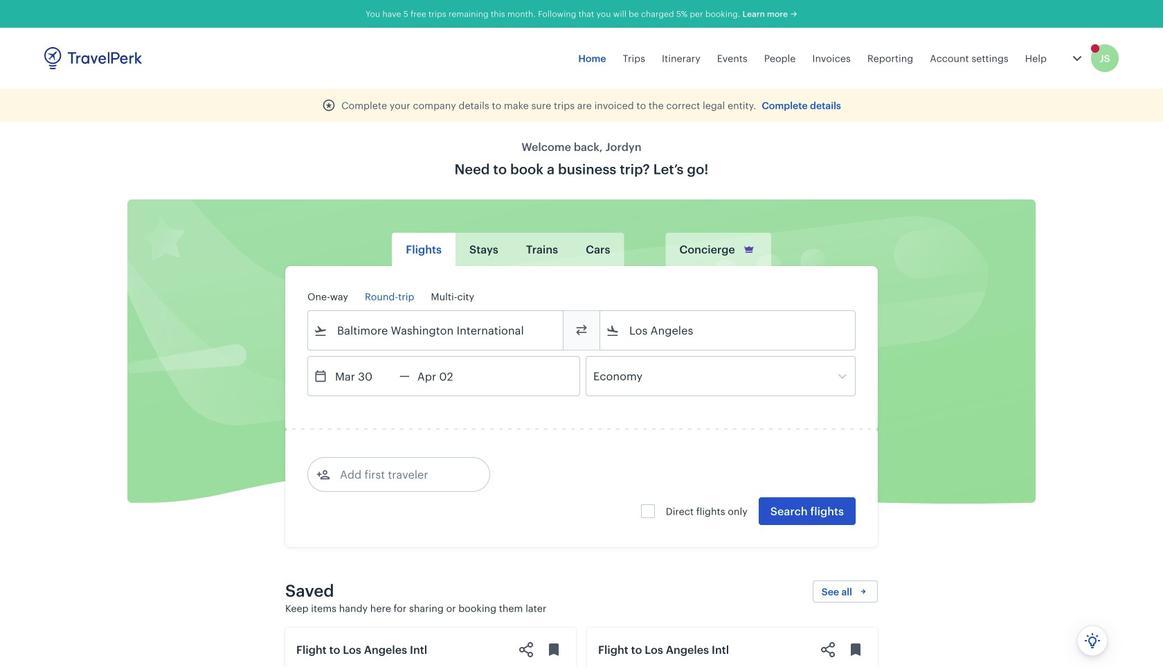 Task type: locate. For each thing, give the bounding box(es) containing it.
Add first traveler search field
[[330, 463, 475, 486]]

From search field
[[328, 319, 545, 342]]



Task type: vqa. For each thing, say whether or not it's contained in the screenshot.
first Alaska Airlines icon from the bottom of the page
no



Task type: describe. For each thing, give the bounding box(es) containing it.
To search field
[[620, 319, 838, 342]]

Depart text field
[[328, 357, 400, 396]]

Return text field
[[410, 357, 482, 396]]



